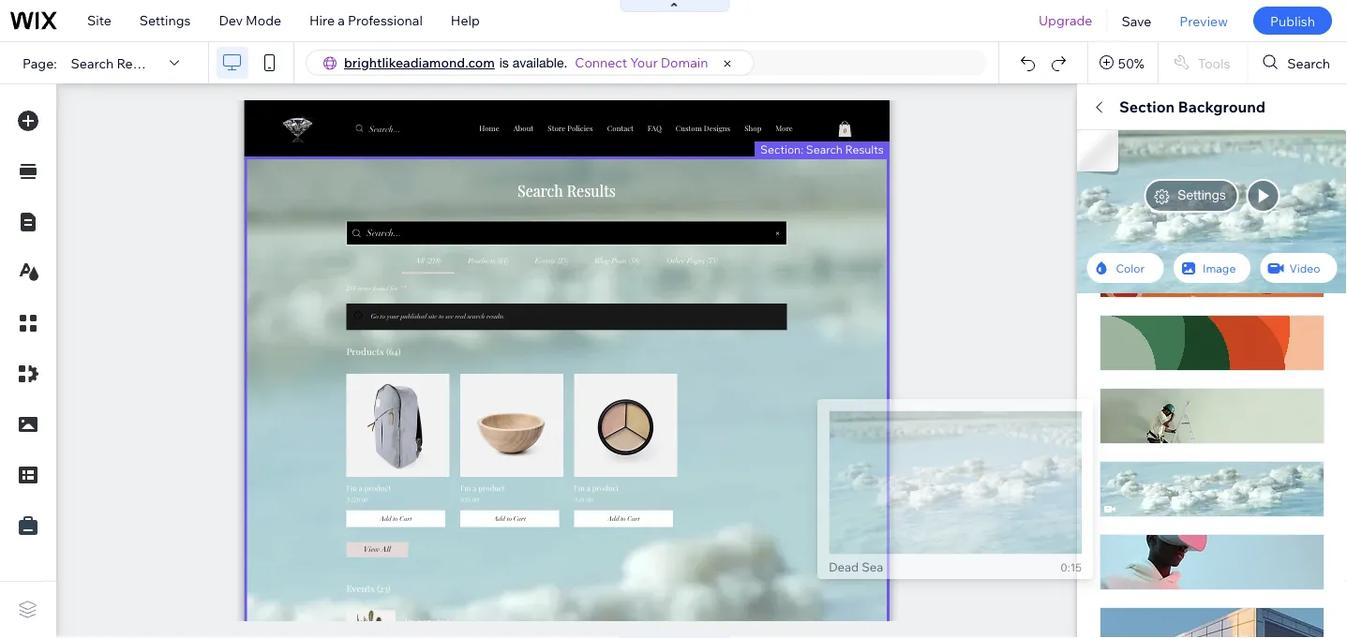 Task type: locate. For each thing, give the bounding box(es) containing it.
1 vertical spatial settings
[[1178, 187, 1226, 203]]

manage
[[1100, 530, 1150, 546]]

0 vertical spatial background
[[1178, 98, 1266, 116]]

preview button
[[1166, 0, 1242, 41]]

settings left dev
[[140, 12, 191, 29]]

layout
[[1273, 146, 1315, 162]]

search results
[[71, 55, 162, 71], [1112, 344, 1216, 363], [1112, 437, 1216, 456], [1100, 497, 1191, 514]]

mode
[[246, 12, 281, 29]]

sea
[[862, 559, 884, 575]]

settings down from
[[1112, 579, 1157, 593]]

1 title from the top
[[1100, 308, 1127, 324]]

section down content
[[1100, 192, 1147, 209]]

section background down tools button
[[1120, 98, 1266, 116]]

settings button
[[1100, 575, 1169, 597]]

section down 50%
[[1120, 98, 1175, 116]]

color
[[1116, 261, 1145, 275]]

section
[[1120, 98, 1175, 116], [1100, 192, 1147, 209]]

section background down content
[[1100, 192, 1224, 209]]

1 vertical spatial background
[[1150, 192, 1224, 209]]

section:
[[761, 142, 804, 156]]

1 vertical spatial section background
[[1100, 192, 1224, 209]]

your
[[630, 54, 658, 71]]

is
[[500, 55, 509, 70]]

settings down content
[[1178, 187, 1226, 203]]

manage the content of search results from your dashboard.
[[1100, 530, 1284, 563]]

0 vertical spatial settings
[[140, 12, 191, 29]]

2 title from the top
[[1100, 400, 1127, 417]]

0 vertical spatial section
[[1120, 98, 1175, 116]]

search
[[71, 55, 114, 71], [1288, 55, 1331, 71], [806, 142, 843, 156], [1112, 344, 1161, 363], [1112, 437, 1161, 456], [1100, 497, 1143, 514], [1241, 530, 1284, 546]]

2 vertical spatial settings
[[1112, 579, 1157, 593]]

section background
[[1120, 98, 1266, 116], [1100, 192, 1224, 209]]

50%
[[1119, 55, 1145, 71]]

publish button
[[1254, 7, 1332, 35]]

search inside button
[[1288, 55, 1331, 71]]

search button
[[1248, 42, 1348, 83]]

settings inside button
[[1112, 579, 1157, 593]]

1 vertical spatial title
[[1100, 400, 1127, 417]]

hire
[[310, 12, 335, 29]]

available.
[[513, 55, 568, 70]]

settings
[[140, 12, 191, 29], [1178, 187, 1226, 203], [1112, 579, 1157, 593]]

title
[[1100, 308, 1127, 324], [1100, 400, 1127, 417]]

dev
[[219, 12, 243, 29]]

save
[[1122, 12, 1152, 29]]

brightlikeadiamond.com
[[344, 54, 495, 71]]

background down content
[[1150, 192, 1224, 209]]

results inside manage the content of search results from your dashboard.
[[1100, 547, 1145, 563]]

results
[[117, 55, 162, 71], [845, 142, 884, 156], [1164, 344, 1216, 363], [1164, 437, 1216, 456], [1146, 497, 1191, 514], [1100, 547, 1145, 563]]

0:15
[[1061, 560, 1082, 574]]

1 horizontal spatial settings
[[1112, 579, 1157, 593]]

0 vertical spatial title
[[1100, 308, 1127, 324]]

0 horizontal spatial settings
[[140, 12, 191, 29]]

background
[[1178, 98, 1266, 116], [1150, 192, 1224, 209]]

help
[[451, 12, 480, 29]]

background down tools
[[1178, 98, 1266, 116]]

dev mode
[[219, 12, 281, 29]]



Task type: describe. For each thing, give the bounding box(es) containing it.
dead sea
[[829, 559, 884, 575]]

1 vertical spatial section
[[1100, 192, 1147, 209]]

connect
[[575, 54, 628, 71]]

hire a professional
[[310, 12, 423, 29]]

quick edit
[[1100, 98, 1175, 116]]

search inside manage the content of search results from your dashboard.
[[1241, 530, 1284, 546]]

is available. connect your domain
[[500, 54, 708, 71]]

video
[[1290, 261, 1321, 275]]

the
[[1153, 530, 1173, 546]]

50% button
[[1089, 42, 1158, 83]]

content
[[1176, 530, 1223, 546]]

site
[[87, 12, 111, 29]]

0 vertical spatial section background
[[1120, 98, 1266, 116]]

from
[[1148, 547, 1177, 563]]

change button
[[1224, 238, 1289, 261]]

of
[[1226, 530, 1238, 546]]

dead
[[829, 559, 859, 575]]

upgrade
[[1039, 12, 1093, 29]]

content
[[1134, 146, 1184, 162]]

section: search results
[[761, 142, 884, 156]]

a
[[338, 12, 345, 29]]

quick
[[1100, 98, 1143, 116]]

image
[[1203, 261, 1236, 275]]

domain
[[661, 54, 708, 71]]

dashboard.
[[1210, 547, 1281, 563]]

professional
[[348, 12, 423, 29]]

save button
[[1108, 0, 1166, 41]]

your
[[1180, 547, 1207, 563]]

publish
[[1271, 12, 1316, 29]]

preview
[[1180, 12, 1228, 29]]

tools
[[1198, 55, 1231, 71]]

change
[[1236, 242, 1277, 256]]

2 horizontal spatial settings
[[1178, 187, 1226, 203]]

edit
[[1146, 98, 1175, 116]]

tools button
[[1159, 42, 1247, 83]]



Task type: vqa. For each thing, say whether or not it's contained in the screenshot.
DESIGN at bottom right
no



